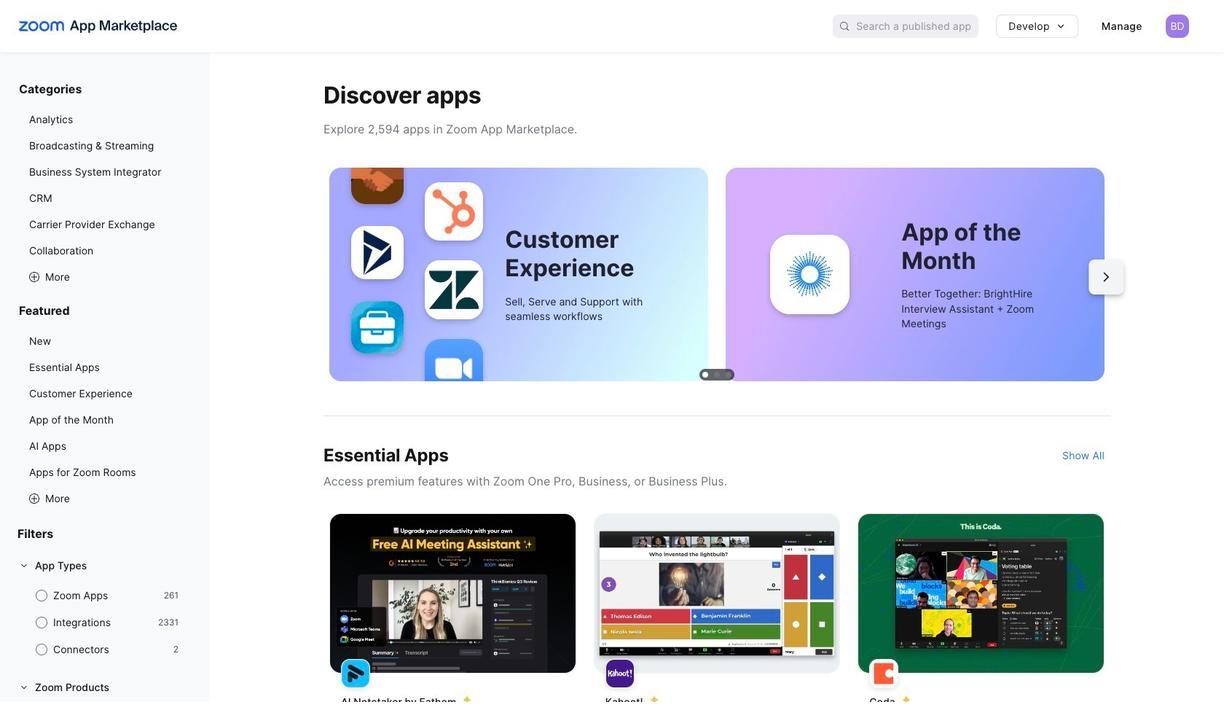 Task type: describe. For each thing, give the bounding box(es) containing it.
current user is barb dwyer element
[[1166, 15, 1190, 38]]

search a published app element
[[833, 15, 979, 38]]

Search text field
[[857, 16, 979, 37]]



Task type: locate. For each thing, give the bounding box(es) containing it.
banner
[[0, 0, 1225, 52]]



